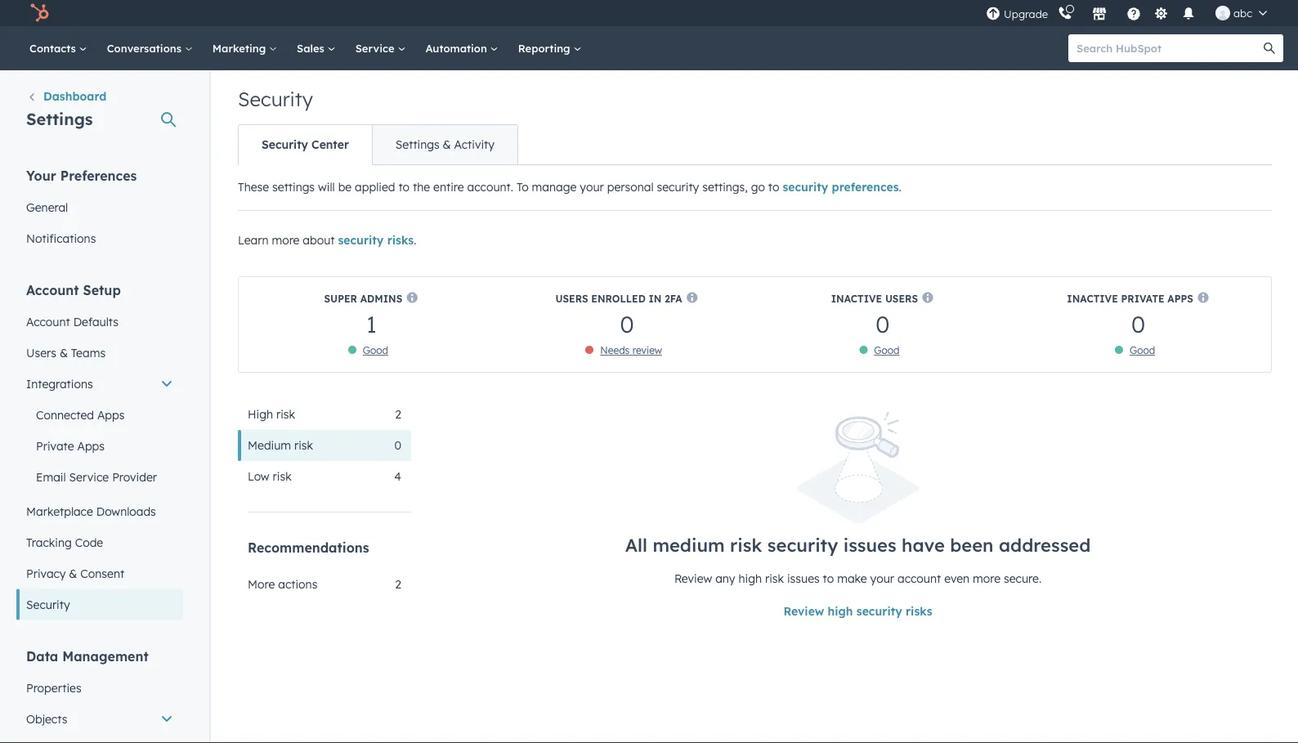 Task type: vqa. For each thing, say whether or not it's contained in the screenshot.
to to the middle
yes



Task type: describe. For each thing, give the bounding box(es) containing it.
marketing
[[213, 41, 269, 55]]

conversations
[[107, 41, 185, 55]]

1 horizontal spatial service
[[356, 41, 398, 55]]

1 horizontal spatial to
[[769, 180, 780, 194]]

downloads
[[96, 504, 156, 519]]

entire
[[434, 180, 464, 194]]

users for users enrolled in 2fa
[[556, 292, 589, 305]]

risk for low risk
[[273, 470, 292, 484]]

4
[[395, 470, 402, 484]]

navigation containing security center
[[238, 124, 519, 165]]

account defaults link
[[16, 306, 183, 337]]

preferences
[[60, 167, 137, 184]]

& for security
[[443, 137, 451, 152]]

calling icon button
[[1052, 2, 1080, 24]]

admins
[[360, 292, 403, 305]]

risk for medium risk
[[294, 438, 313, 453]]

1
[[366, 310, 377, 338]]

super
[[324, 292, 357, 305]]

account setup element
[[16, 281, 183, 620]]

review any high risk issues to make your account even more secure.
[[675, 572, 1042, 586]]

users & teams link
[[16, 337, 183, 369]]

security right go
[[783, 180, 829, 194]]

0 for private
[[1132, 310, 1146, 338]]

security right the "about"
[[338, 233, 384, 247]]

your preferences element
[[16, 166, 183, 254]]

2fa
[[665, 292, 683, 305]]

data management element
[[16, 647, 183, 744]]

general link
[[16, 192, 183, 223]]

settings & activity
[[396, 137, 495, 152]]

security down review any high risk issues to make your account even more secure.
[[857, 605, 903, 619]]

setup
[[83, 282, 121, 298]]

account setup
[[26, 282, 121, 298]]

private apps
[[36, 439, 105, 453]]

service link
[[346, 26, 416, 70]]

sales link
[[287, 26, 346, 70]]

to
[[517, 180, 529, 194]]

notifications button
[[1176, 0, 1203, 26]]

security center link
[[239, 125, 372, 164]]

good for private
[[1130, 344, 1156, 357]]

2 vertical spatial &
[[69, 566, 77, 581]]

low risk
[[248, 470, 292, 484]]

marketing link
[[203, 26, 287, 70]]

have
[[902, 534, 945, 556]]

account defaults
[[26, 315, 119, 329]]

account for account defaults
[[26, 315, 70, 329]]

upgrade image
[[987, 7, 1001, 22]]

review
[[633, 344, 663, 357]]

marketplace downloads
[[26, 504, 156, 519]]

recommendations
[[248, 540, 369, 556]]

go
[[751, 180, 766, 194]]

1 horizontal spatial risks
[[906, 605, 933, 619]]

inactive users
[[832, 292, 919, 305]]

privacy & consent
[[26, 566, 124, 581]]

about
[[303, 233, 335, 247]]

tracking
[[26, 535, 72, 550]]

even
[[945, 572, 970, 586]]

objects button
[[16, 704, 183, 735]]

more actions
[[248, 578, 318, 592]]

in
[[649, 292, 662, 305]]

hubspot link
[[20, 3, 61, 23]]

any
[[716, 572, 736, 586]]

contacts
[[29, 41, 79, 55]]

connected
[[36, 408, 94, 422]]

security risks link
[[338, 233, 414, 247]]

review for review high security risks
[[784, 605, 825, 619]]

objects
[[26, 712, 67, 726]]

settings for settings
[[26, 108, 93, 129]]

good button for admins
[[363, 344, 389, 357]]

integrations button
[[16, 369, 183, 400]]

calling icon image
[[1059, 6, 1073, 21]]

users for users & teams
[[26, 346, 56, 360]]

risk for high risk
[[276, 407, 295, 422]]

inactive for inactive private apps
[[1068, 292, 1119, 305]]

needs review button
[[601, 344, 663, 357]]

hubspot image
[[29, 3, 49, 23]]

0 vertical spatial more
[[272, 233, 300, 247]]

0 horizontal spatial risks
[[387, 233, 414, 247]]

upgrade
[[1005, 7, 1049, 21]]

0 vertical spatial .
[[899, 180, 902, 194]]

1 horizontal spatial high
[[828, 605, 854, 619]]

0 vertical spatial security
[[238, 87, 313, 111]]

applied
[[355, 180, 396, 194]]

settings image
[[1155, 7, 1169, 22]]

manage
[[532, 180, 577, 194]]

automation
[[426, 41, 491, 55]]

medium
[[653, 534, 725, 556]]

review high security risks
[[784, 605, 933, 619]]

0 horizontal spatial high
[[739, 572, 762, 586]]

privacy & consent link
[[16, 558, 183, 589]]

tracking code link
[[16, 527, 183, 558]]

personal
[[607, 180, 654, 194]]

2 for high risk
[[395, 407, 402, 422]]

data
[[26, 648, 58, 665]]

notifications image
[[1182, 7, 1197, 22]]

these
[[238, 180, 269, 194]]

contacts link
[[20, 26, 97, 70]]

marketplaces image
[[1093, 7, 1108, 22]]

defaults
[[73, 315, 119, 329]]

dashboard link
[[26, 88, 107, 108]]

addressed
[[1000, 534, 1091, 556]]

to for applied
[[399, 180, 410, 194]]



Task type: locate. For each thing, give the bounding box(es) containing it.
1 vertical spatial &
[[60, 346, 68, 360]]

private inside "link"
[[36, 439, 74, 453]]

navigation
[[238, 124, 519, 165]]

1 vertical spatial apps
[[97, 408, 125, 422]]

1 horizontal spatial private
[[1122, 292, 1165, 305]]

users inside account setup element
[[26, 346, 56, 360]]

gary orlando image
[[1216, 6, 1231, 20]]

service
[[356, 41, 398, 55], [69, 470, 109, 484]]

0 horizontal spatial &
[[60, 346, 68, 360]]

0 horizontal spatial your
[[580, 180, 604, 194]]

0 vertical spatial account
[[26, 282, 79, 298]]

1 vertical spatial security
[[262, 137, 308, 152]]

3 good from the left
[[1130, 344, 1156, 357]]

more right "even"
[[973, 572, 1001, 586]]

settings & activity link
[[372, 125, 518, 164]]

1 horizontal spatial &
[[69, 566, 77, 581]]

0
[[620, 310, 635, 338], [876, 310, 890, 338], [1132, 310, 1146, 338], [395, 438, 402, 453]]

0 for enrolled
[[620, 310, 635, 338]]

email service provider
[[36, 470, 157, 484]]

1 horizontal spatial users
[[556, 292, 589, 305]]

to left make
[[823, 572, 835, 586]]

will
[[318, 180, 335, 194]]

security
[[657, 180, 700, 194], [783, 180, 829, 194], [338, 233, 384, 247], [768, 534, 839, 556], [857, 605, 903, 619]]

0 down users enrolled in 2fa
[[620, 310, 635, 338]]

good
[[363, 344, 389, 357], [875, 344, 900, 357], [1130, 344, 1156, 357]]

learn more about security risks .
[[238, 233, 417, 247]]

0 horizontal spatial private
[[36, 439, 74, 453]]

integrations
[[26, 377, 93, 391]]

0 up 4
[[395, 438, 402, 453]]

help image
[[1127, 7, 1142, 22]]

high right any
[[739, 572, 762, 586]]

1 horizontal spatial good button
[[875, 344, 900, 357]]

& for account setup
[[60, 346, 68, 360]]

2 account from the top
[[26, 315, 70, 329]]

needs
[[601, 344, 630, 357]]

2 horizontal spatial to
[[823, 572, 835, 586]]

good button down the "1"
[[363, 344, 389, 357]]

1 horizontal spatial .
[[899, 180, 902, 194]]

2 for more actions
[[395, 578, 402, 592]]

security left settings,
[[657, 180, 700, 194]]

good for admins
[[363, 344, 389, 357]]

0 vertical spatial issues
[[844, 534, 897, 556]]

dashboard
[[43, 89, 107, 103]]

2 2 from the top
[[395, 578, 402, 592]]

security center
[[262, 137, 349, 152]]

0 horizontal spatial issues
[[788, 572, 820, 586]]

connected apps
[[36, 408, 125, 422]]

more
[[248, 578, 275, 592]]

review left any
[[675, 572, 713, 586]]

& inside navigation
[[443, 137, 451, 152]]

good button down the inactive private apps
[[1130, 344, 1156, 357]]

account up "account defaults"
[[26, 282, 79, 298]]

0 horizontal spatial .
[[414, 233, 417, 247]]

apps inside private apps "link"
[[77, 439, 105, 453]]

review for review any high risk issues to make your account even more secure.
[[675, 572, 713, 586]]

security up settings
[[262, 137, 308, 152]]

high
[[739, 572, 762, 586], [828, 605, 854, 619]]

apps inside connected apps link
[[97, 408, 125, 422]]

0 vertical spatial 2
[[395, 407, 402, 422]]

issues for security
[[844, 534, 897, 556]]

account for account setup
[[26, 282, 79, 298]]

1 horizontal spatial settings
[[396, 137, 440, 152]]

good for users
[[875, 344, 900, 357]]

reporting
[[518, 41, 574, 55]]

risks down the
[[387, 233, 414, 247]]

security up security center
[[238, 87, 313, 111]]

general
[[26, 200, 68, 214]]

sales
[[297, 41, 328, 55]]

notifications link
[[16, 223, 183, 254]]

to left the
[[399, 180, 410, 194]]

inactive for inactive users
[[832, 292, 883, 305]]

risk
[[276, 407, 295, 422], [294, 438, 313, 453], [273, 470, 292, 484], [731, 534, 763, 556], [766, 572, 784, 586]]

1 vertical spatial service
[[69, 470, 109, 484]]

0 vertical spatial &
[[443, 137, 451, 152]]

1 vertical spatial issues
[[788, 572, 820, 586]]

apps for private apps
[[77, 439, 105, 453]]

security up make
[[768, 534, 839, 556]]

the
[[413, 180, 430, 194]]

0 horizontal spatial users
[[26, 346, 56, 360]]

3 good button from the left
[[1130, 344, 1156, 357]]

0 horizontal spatial to
[[399, 180, 410, 194]]

connected apps link
[[16, 400, 183, 431]]

1 horizontal spatial good
[[875, 344, 900, 357]]

0 vertical spatial risks
[[387, 233, 414, 247]]

0 vertical spatial settings
[[26, 108, 93, 129]]

2 horizontal spatial &
[[443, 137, 451, 152]]

all
[[626, 534, 648, 556]]

actions
[[278, 578, 318, 592]]

account.
[[467, 180, 514, 194]]

1 horizontal spatial issues
[[844, 534, 897, 556]]

apps for connected apps
[[97, 408, 125, 422]]

more right the learn on the left top of page
[[272, 233, 300, 247]]

& left teams
[[60, 346, 68, 360]]

1 vertical spatial high
[[828, 605, 854, 619]]

0 vertical spatial high
[[739, 572, 762, 586]]

search button
[[1256, 34, 1284, 62]]

risks
[[387, 233, 414, 247], [906, 605, 933, 619]]

1 account from the top
[[26, 282, 79, 298]]

security preferences link
[[783, 180, 899, 194]]

risk right medium
[[294, 438, 313, 453]]

reporting link
[[509, 26, 592, 70]]

2 vertical spatial apps
[[77, 439, 105, 453]]

1 vertical spatial review
[[784, 605, 825, 619]]

review down review any high risk issues to make your account even more secure.
[[784, 605, 825, 619]]

users & teams
[[26, 346, 106, 360]]

medium
[[248, 438, 291, 453]]

0 vertical spatial service
[[356, 41, 398, 55]]

0 horizontal spatial good button
[[363, 344, 389, 357]]

2 good button from the left
[[875, 344, 900, 357]]

1 vertical spatial risks
[[906, 605, 933, 619]]

your right manage on the top left of the page
[[580, 180, 604, 194]]

1 good from the left
[[363, 344, 389, 357]]

security inside "link"
[[262, 137, 308, 152]]

menu
[[985, 0, 1279, 26]]

0 horizontal spatial settings
[[26, 108, 93, 129]]

good down the inactive private apps
[[1130, 344, 1156, 357]]

1 inactive from the left
[[832, 292, 883, 305]]

issues for risk
[[788, 572, 820, 586]]

teams
[[71, 346, 106, 360]]

good button for users
[[875, 344, 900, 357]]

settings for settings & activity
[[396, 137, 440, 152]]

security
[[238, 87, 313, 111], [262, 137, 308, 152], [26, 598, 70, 612]]

2 inactive from the left
[[1068, 292, 1119, 305]]

2
[[395, 407, 402, 422], [395, 578, 402, 592]]

inactive
[[832, 292, 883, 305], [1068, 292, 1119, 305]]

service inside account setup element
[[69, 470, 109, 484]]

tracking code
[[26, 535, 103, 550]]

issues left make
[[788, 572, 820, 586]]

& left activity
[[443, 137, 451, 152]]

0 vertical spatial your
[[580, 180, 604, 194]]

1 good button from the left
[[363, 344, 389, 357]]

security inside account setup element
[[26, 598, 70, 612]]

1 horizontal spatial more
[[973, 572, 1001, 586]]

your
[[580, 180, 604, 194], [871, 572, 895, 586]]

email service provider link
[[16, 462, 183, 493]]

0 down the inactive private apps
[[1132, 310, 1146, 338]]

1 vertical spatial 2
[[395, 578, 402, 592]]

0 vertical spatial review
[[675, 572, 713, 586]]

apps
[[1168, 292, 1194, 305], [97, 408, 125, 422], [77, 439, 105, 453]]

1 vertical spatial private
[[36, 439, 74, 453]]

abc
[[1234, 6, 1253, 20]]

email
[[36, 470, 66, 484]]

data management
[[26, 648, 149, 665]]

account
[[26, 282, 79, 298], [26, 315, 70, 329]]

users enrolled in 2fa
[[556, 292, 683, 305]]

2 horizontal spatial good button
[[1130, 344, 1156, 357]]

settings
[[272, 180, 315, 194]]

0 horizontal spatial good
[[363, 344, 389, 357]]

secure.
[[1005, 572, 1042, 586]]

& right privacy
[[69, 566, 77, 581]]

private apps link
[[16, 431, 183, 462]]

risk right the low
[[273, 470, 292, 484]]

1 vertical spatial account
[[26, 315, 70, 329]]

risk up any
[[731, 534, 763, 556]]

0 vertical spatial private
[[1122, 292, 1165, 305]]

2 horizontal spatial good
[[1130, 344, 1156, 357]]

0 horizontal spatial inactive
[[832, 292, 883, 305]]

good button for private
[[1130, 344, 1156, 357]]

settings inside navigation
[[396, 137, 440, 152]]

be
[[338, 180, 352, 194]]

risk right high
[[276, 407, 295, 422]]

marketplace
[[26, 504, 93, 519]]

good button down inactive users
[[875, 344, 900, 357]]

Search HubSpot search field
[[1069, 34, 1270, 62]]

0 for users
[[876, 310, 890, 338]]

automation link
[[416, 26, 509, 70]]

settings link
[[1152, 4, 1172, 22]]

account
[[898, 572, 942, 586]]

good down the "1"
[[363, 344, 389, 357]]

settings,
[[703, 180, 748, 194]]

privacy
[[26, 566, 66, 581]]

2 vertical spatial security
[[26, 598, 70, 612]]

2 horizontal spatial users
[[886, 292, 919, 305]]

0 horizontal spatial more
[[272, 233, 300, 247]]

your preferences
[[26, 167, 137, 184]]

to right go
[[769, 180, 780, 194]]

1 vertical spatial your
[[871, 572, 895, 586]]

properties link
[[16, 673, 183, 704]]

0 horizontal spatial review
[[675, 572, 713, 586]]

security link
[[16, 589, 183, 620]]

your right make
[[871, 572, 895, 586]]

abc button
[[1207, 0, 1278, 26]]

service right 'sales' link
[[356, 41, 398, 55]]

low
[[248, 470, 270, 484]]

0 horizontal spatial service
[[69, 470, 109, 484]]

been
[[951, 534, 994, 556]]

1 horizontal spatial inactive
[[1068, 292, 1119, 305]]

account up 'users & teams'
[[26, 315, 70, 329]]

&
[[443, 137, 451, 152], [60, 346, 68, 360], [69, 566, 77, 581]]

help button
[[1121, 0, 1149, 26]]

0 vertical spatial apps
[[1168, 292, 1194, 305]]

.
[[899, 180, 902, 194], [414, 233, 417, 247]]

search image
[[1265, 43, 1276, 54]]

service down private apps "link"
[[69, 470, 109, 484]]

1 vertical spatial settings
[[396, 137, 440, 152]]

1 2 from the top
[[395, 407, 402, 422]]

these settings will be applied to the entire account. to manage your personal security settings, go to security preferences .
[[238, 180, 902, 194]]

1 vertical spatial .
[[414, 233, 417, 247]]

to for issues
[[823, 572, 835, 586]]

settings up the
[[396, 137, 440, 152]]

risks down the account
[[906, 605, 933, 619]]

1 horizontal spatial your
[[871, 572, 895, 586]]

issues up review any high risk issues to make your account even more secure.
[[844, 534, 897, 556]]

code
[[75, 535, 103, 550]]

good down inactive users
[[875, 344, 900, 357]]

private
[[1122, 292, 1165, 305], [36, 439, 74, 453]]

1 horizontal spatial review
[[784, 605, 825, 619]]

menu containing abc
[[985, 0, 1279, 26]]

settings down "dashboard" link
[[26, 108, 93, 129]]

conversations link
[[97, 26, 203, 70]]

high down make
[[828, 605, 854, 619]]

2 good from the left
[[875, 344, 900, 357]]

security down privacy
[[26, 598, 70, 612]]

1 vertical spatial more
[[973, 572, 1001, 586]]

0 down inactive users
[[876, 310, 890, 338]]

activity
[[454, 137, 495, 152]]

risk right any
[[766, 572, 784, 586]]

consent
[[80, 566, 124, 581]]



